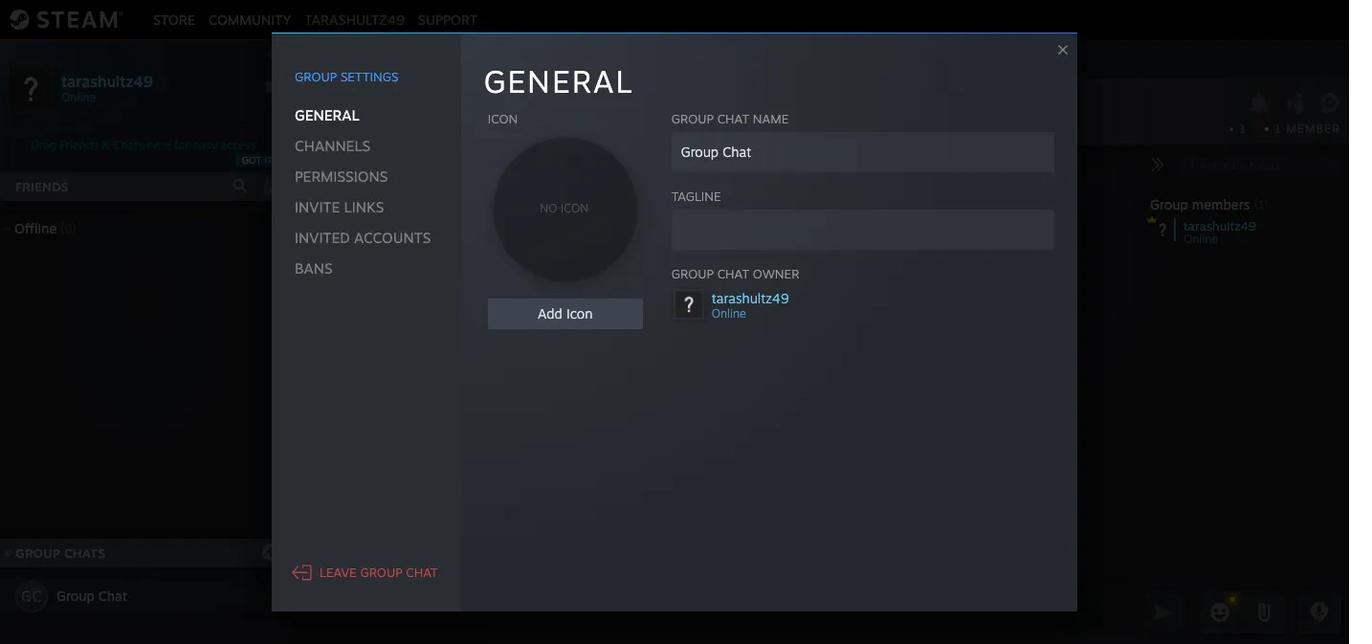 Task type: vqa. For each thing, say whether or not it's contained in the screenshot.
friday, november 17, 2023 in the top of the page
yes



Task type: locate. For each thing, give the bounding box(es) containing it.
chat inside "gc group chat"
[[379, 53, 408, 69]]

0 vertical spatial gc
[[310, 51, 328, 67]]

chat down the tarashultz49 link
[[379, 53, 408, 69]]

chats right collapse chats list image
[[64, 546, 106, 561]]

1 horizontal spatial group chat
[[358, 99, 471, 124]]

add icon
[[538, 305, 593, 321]]

gc up group settings
[[310, 51, 328, 67]]

add voice channel
[[304, 231, 422, 247]]

gc
[[310, 51, 328, 67], [305, 96, 347, 134], [21, 587, 42, 606]]

1 vertical spatial group chat
[[56, 588, 127, 604]]

0 vertical spatial chats
[[113, 138, 144, 152]]

channel for add text channel
[[363, 154, 414, 170]]

access
[[221, 138, 256, 152]]

0 vertical spatial general
[[484, 62, 634, 100]]

online inside tarashultz49 online
[[1184, 232, 1219, 246]]

add a friend image
[[260, 175, 281, 196]]

create a group chat image
[[261, 542, 280, 561]]

collapse chats list image
[[0, 549, 22, 557]]

2 vertical spatial add
[[538, 305, 563, 321]]

icon inside button
[[567, 305, 593, 321]]

channel
[[363, 154, 414, 170], [371, 231, 422, 247]]

None text field
[[490, 589, 1139, 636]]

1 left the 'member'
[[1275, 122, 1282, 136]]

close this tab image
[[455, 56, 474, 67]]

1
[[1240, 122, 1246, 136], [1275, 122, 1282, 136]]

support link
[[411, 11, 484, 27]]

channel down the links
[[371, 231, 422, 247]]

invite links
[[295, 198, 384, 216]]

1 horizontal spatial online
[[1184, 232, 1219, 246]]

group
[[337, 53, 375, 69], [295, 69, 337, 84], [358, 99, 419, 124], [672, 111, 714, 126], [1150, 196, 1188, 212], [672, 266, 714, 281], [16, 546, 60, 561], [360, 565, 402, 580], [56, 588, 94, 604]]

name
[[753, 111, 789, 126]]

chats
[[113, 138, 144, 152], [64, 546, 106, 561]]

group chat owner
[[672, 266, 800, 281]]

group chat down the group chats
[[56, 588, 127, 604]]

gc up channels
[[305, 96, 347, 134]]

1 vertical spatial add
[[304, 231, 329, 247]]

online down the group chat owner
[[712, 306, 746, 320]]

online
[[1184, 232, 1219, 246], [712, 306, 746, 320]]

settings
[[341, 69, 398, 84]]

chats right &
[[113, 138, 144, 152]]

group chats
[[16, 546, 106, 561]]

support
[[418, 11, 478, 27]]

community link
[[202, 11, 298, 27]]

group chat down settings
[[358, 99, 471, 124]]

channel for add voice channel
[[371, 231, 422, 247]]

2 vertical spatial icon
[[567, 305, 593, 321]]

1 1 from the left
[[1240, 122, 1246, 136]]

None text field
[[672, 132, 1055, 172], [672, 209, 1055, 249], [672, 132, 1055, 172], [672, 209, 1055, 249]]

friends left &
[[60, 138, 98, 152]]

add for add icon
[[538, 305, 563, 321]]

general
[[484, 62, 634, 100], [295, 106, 359, 124]]

chat left name
[[718, 111, 749, 126]]

1 vertical spatial chats
[[64, 546, 106, 561]]

friends
[[60, 138, 98, 152], [15, 179, 69, 194]]

channel right text
[[363, 154, 414, 170]]

group inside "gc group chat"
[[337, 53, 375, 69]]

0 vertical spatial add
[[304, 154, 329, 170]]

tarashultz49 up "gc group chat"
[[305, 11, 405, 27]]

tarashultz49 down members
[[1184, 218, 1257, 234]]

group chat
[[358, 99, 471, 124], [56, 588, 127, 604]]

1 up filter by name text field
[[1240, 122, 1246, 136]]

0 horizontal spatial chats
[[64, 546, 106, 561]]

1 horizontal spatial chats
[[113, 138, 144, 152]]

drag
[[31, 138, 56, 152]]

offline
[[14, 220, 57, 236]]

add
[[304, 154, 329, 170], [304, 231, 329, 247], [538, 305, 563, 321]]

links
[[344, 198, 384, 216]]

group members
[[1150, 196, 1251, 212]]

owner
[[753, 266, 800, 281]]

gc inside "gc group chat"
[[310, 51, 328, 67]]

icon
[[488, 111, 518, 126], [561, 201, 589, 215], [567, 305, 593, 321]]

0 horizontal spatial group chat
[[56, 588, 127, 604]]

&
[[102, 138, 110, 152]]

community
[[209, 11, 291, 27]]

tarashultz49
[[305, 11, 405, 27], [61, 71, 153, 90], [1184, 218, 1257, 234], [712, 290, 789, 306]]

1 horizontal spatial 1
[[1275, 122, 1282, 136]]

friends down drag
[[15, 179, 69, 194]]

gc down collapse chats list image
[[21, 587, 42, 606]]

manage friends list settings image
[[264, 78, 283, 97]]

0 vertical spatial channel
[[363, 154, 414, 170]]

0 vertical spatial online
[[1184, 232, 1219, 246]]

leave
[[320, 565, 357, 580]]

Filter by Name text field
[[1177, 153, 1342, 178]]

for
[[174, 138, 189, 152]]

chat
[[379, 53, 408, 69], [425, 99, 471, 124], [718, 111, 749, 126], [718, 266, 749, 281], [406, 565, 438, 580], [98, 588, 127, 604]]

add inside button
[[538, 305, 563, 321]]

1 horizontal spatial general
[[484, 62, 634, 100]]

online down group members
[[1184, 232, 1219, 246]]

members
[[1192, 196, 1251, 212]]

home
[[329, 185, 367, 201]]

1 vertical spatial gc
[[305, 96, 347, 134]]

1 for 1
[[1240, 122, 1246, 136]]

add icon button
[[488, 298, 643, 329]]

friday, november 17, 2023
[[654, 169, 775, 180]]

icon for no
[[561, 201, 589, 215]]

0 horizontal spatial general
[[295, 106, 359, 124]]

0 horizontal spatial 1
[[1240, 122, 1246, 136]]

1 vertical spatial icon
[[561, 201, 589, 215]]

1 vertical spatial general
[[295, 106, 359, 124]]

1 vertical spatial channel
[[371, 231, 422, 247]]

2 1 from the left
[[1275, 122, 1282, 136]]

voice
[[333, 231, 367, 247]]

0 horizontal spatial online
[[712, 306, 746, 320]]

member
[[1287, 122, 1341, 136]]



Task type: describe. For each thing, give the bounding box(es) containing it.
add for add voice channel
[[304, 231, 329, 247]]

0 vertical spatial friends
[[60, 138, 98, 152]]

gc group chat
[[310, 51, 408, 69]]

chat right leave
[[406, 565, 438, 580]]

here
[[147, 138, 171, 152]]

easy
[[193, 138, 217, 152]]

store
[[153, 11, 195, 27]]

2 vertical spatial gc
[[21, 587, 42, 606]]

tarashultz49 up &
[[61, 71, 153, 90]]

tagline
[[672, 188, 721, 204]]

manage group chat settings image
[[1320, 93, 1344, 117]]

icon for add
[[567, 305, 593, 321]]

drag friends & chats here for easy access
[[31, 138, 256, 152]]

store link
[[146, 11, 202, 27]]

1 vertical spatial friends
[[15, 179, 69, 194]]

chat down the group chats
[[98, 588, 127, 604]]

1 member
[[1275, 122, 1341, 136]]

chat left the owner
[[718, 266, 749, 281]]

friday,
[[654, 169, 683, 180]]

unpin channel list image
[[452, 149, 477, 174]]

no icon
[[540, 201, 589, 215]]

collapse member list image
[[1150, 157, 1166, 172]]

1 for 1 member
[[1275, 122, 1282, 136]]

2023
[[751, 169, 775, 180]]

0 vertical spatial group chat
[[358, 99, 471, 124]]

1 vertical spatial online
[[712, 306, 746, 320]]

tarashultz49 online
[[1184, 218, 1257, 246]]

search my friends list image
[[232, 177, 249, 194]]

leave group chat
[[320, 565, 438, 580]]

add text channel
[[304, 154, 414, 170]]

chat down the close this tab icon
[[425, 99, 471, 124]]

channels
[[295, 137, 371, 155]]

group chat name
[[672, 111, 789, 126]]

november
[[686, 169, 732, 180]]

send special image
[[1253, 601, 1276, 624]]

17,
[[735, 169, 748, 180]]

bans
[[295, 259, 333, 277]]

group settings
[[295, 69, 398, 84]]

invite
[[295, 198, 340, 216]]

tarashultz49 down the group chat owner
[[712, 290, 789, 306]]

tarashultz49 link
[[298, 11, 411, 27]]

invited
[[295, 228, 350, 247]]

no
[[540, 201, 558, 215]]

submit image
[[1152, 600, 1177, 625]]

add for add text channel
[[304, 154, 329, 170]]

text
[[333, 154, 359, 170]]

manage notification settings image
[[1247, 93, 1272, 114]]

accounts
[[354, 228, 431, 247]]

0 vertical spatial icon
[[488, 111, 518, 126]]

invite a friend to this group chat image
[[1283, 91, 1308, 115]]

permissions
[[295, 167, 388, 185]]

invited accounts
[[295, 228, 431, 247]]



